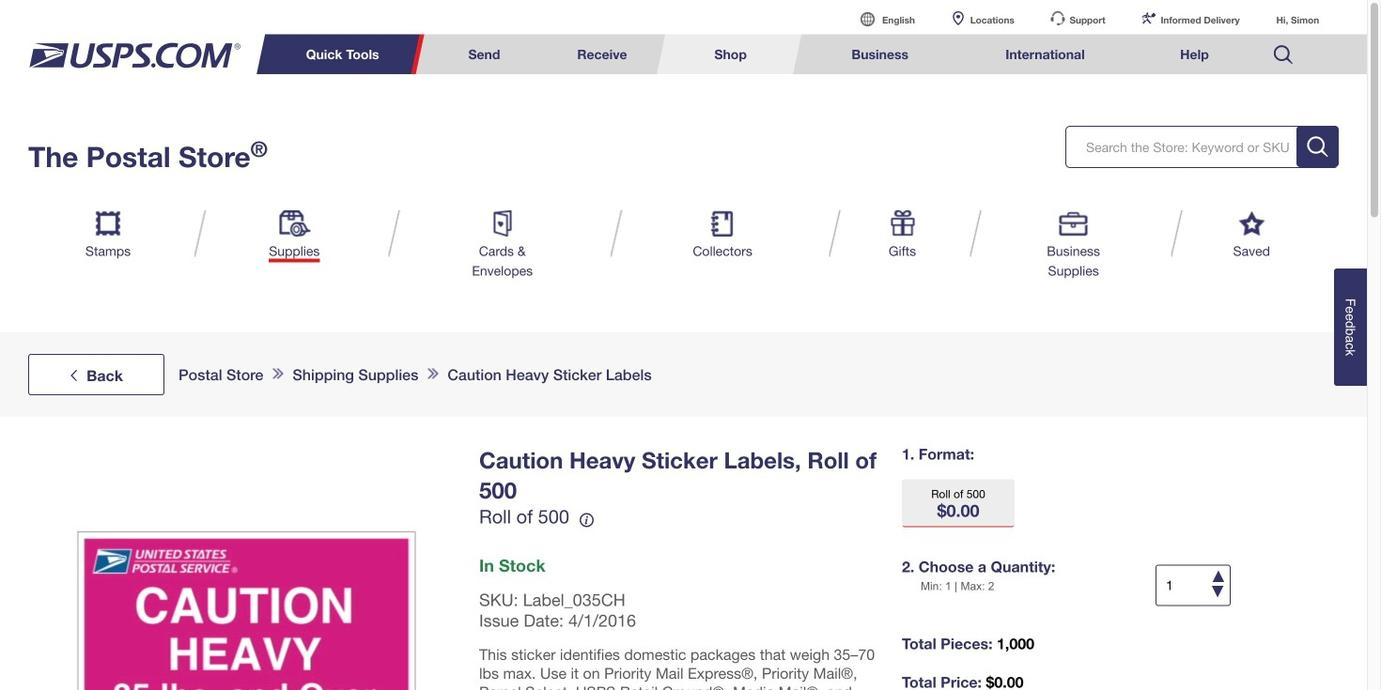 Task type: describe. For each thing, give the bounding box(es) containing it.
2  image from the left
[[278, 211, 310, 237]]

Search the Store: Keyword or SKU text field
[[1068, 127, 1342, 167]]

back to top image
[[1314, 667, 1367, 691]]



Task type: locate. For each thing, give the bounding box(es) containing it.
 image
[[92, 211, 124, 237], [278, 211, 310, 237], [487, 211, 518, 237], [707, 211, 739, 237], [887, 211, 919, 237], [1236, 211, 1268, 237]]

caution heavy sticker labels image
[[73, 460, 421, 691]]

4  image from the left
[[707, 211, 739, 237]]

3  image from the left
[[487, 211, 518, 237]]

6  image from the left
[[1236, 211, 1268, 237]]

image of usps.com logo. image
[[28, 42, 241, 68]]

None number field
[[1156, 565, 1231, 606]]

menu bar
[[267, 34, 1315, 74]]

5  image from the left
[[887, 211, 919, 237]]

 image
[[1058, 211, 1090, 237]]

1  image from the left
[[92, 211, 124, 237]]

None submit
[[1297, 126, 1339, 167]]



Task type: vqa. For each thing, say whether or not it's contained in the screenshot.
second  image from right
yes



